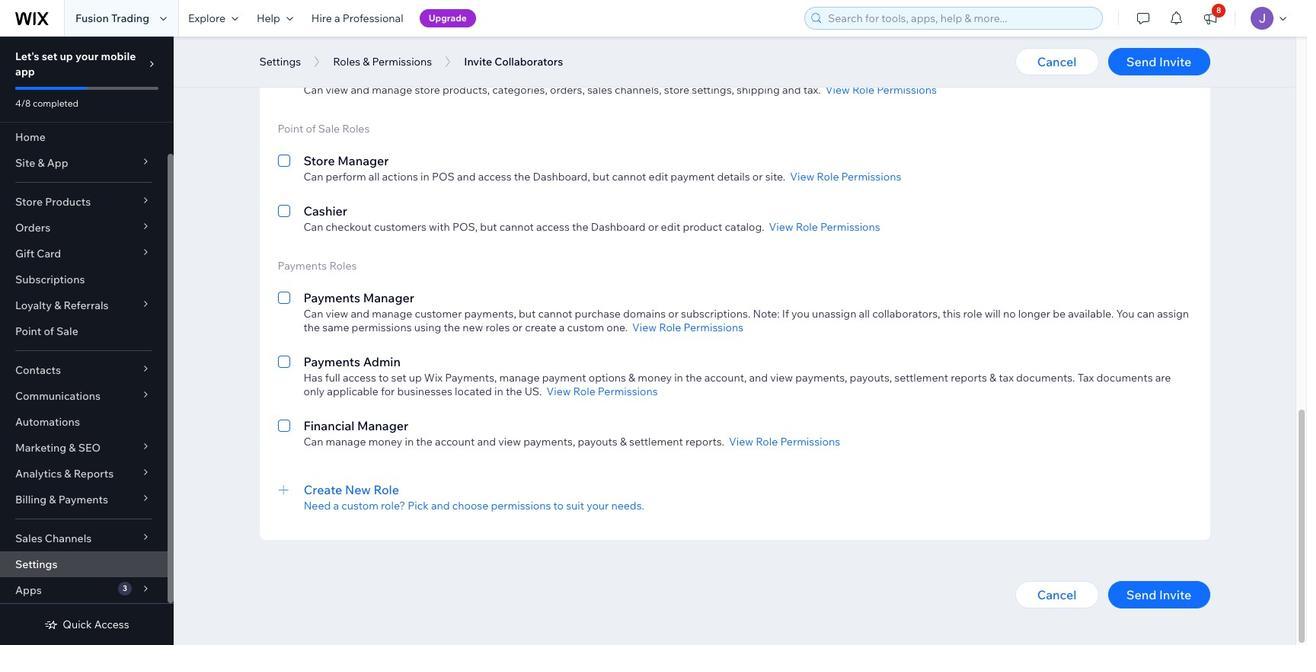 Task type: describe. For each thing, give the bounding box(es) containing it.
collaborators
[[495, 55, 563, 69]]

create
[[304, 482, 342, 497]]

cannot for can
[[538, 307, 572, 321]]

and inside financial manager can manage money in the account and view payments, payouts & settlement reports. view role permissions
[[477, 435, 496, 449]]

customer
[[415, 307, 462, 321]]

checkout
[[326, 220, 372, 234]]

your inside the create new role need a custom role? pick and choose permissions to suit your needs.
[[587, 499, 609, 513]]

settlement inside has full access to set up wix payments, manage payment options & money in the account, and view payments, payouts, settlement reports & tax documents. tax documents are only applicable for businesses located in the us.
[[895, 371, 948, 385]]

permissions inside financial manager can manage money in the account and view payments, payouts & settlement reports. view role permissions
[[780, 435, 840, 449]]

home link
[[0, 124, 168, 150]]

unassign
[[812, 307, 857, 321]]

domains
[[623, 307, 666, 321]]

0 vertical spatial a
[[334, 11, 340, 25]]

upgrade button
[[420, 9, 476, 27]]

roles & permissions button
[[325, 50, 440, 73]]

subscriptions
[[15, 273, 85, 286]]

settings for settings link
[[15, 558, 57, 571]]

send invite for 2nd cancel button from the bottom
[[1127, 54, 1192, 69]]

and inside has full access to set up wix payments, manage payment options & money in the account, and view payments, payouts, settlement reports & tax documents. tax documents are only applicable for businesses located in the us.
[[749, 371, 768, 385]]

permissions inside store manager can perform all actions in pos and access the dashboard, but cannot edit payment details or site. view role permissions
[[842, 170, 901, 184]]

suit
[[566, 499, 584, 513]]

1 cancel button from the top
[[1015, 48, 1099, 75]]

settings link
[[0, 552, 168, 577]]

1 cancel from the top
[[1037, 54, 1077, 69]]

dashboard,
[[533, 170, 590, 184]]

roles down the hire
[[312, 35, 340, 49]]

a inside can view and manage customer payments, but cannot purchase domains or subscriptions. note: if you unassign all collaborators, this role will no longer be available. you can assign the same permissions using the new roles or create a custom one.
[[559, 321, 565, 334]]

are
[[1155, 371, 1171, 385]]

for
[[381, 385, 395, 398]]

the left new
[[444, 321, 460, 334]]

quick
[[63, 618, 92, 632]]

payments roles
[[278, 259, 357, 273]]

settings for settings button
[[259, 55, 301, 69]]

view role permissions button up payouts
[[547, 385, 658, 398]]

point for point of sale roles
[[278, 122, 304, 136]]

purchase
[[575, 307, 621, 321]]

up inside "let's set up your mobile app"
[[60, 50, 73, 63]]

needs.
[[611, 499, 644, 513]]

us.
[[525, 385, 542, 398]]

no
[[1003, 307, 1016, 321]]

permissions inside button
[[372, 55, 432, 69]]

the left same
[[304, 321, 320, 334]]

payments, inside can view and manage customer payments, but cannot purchase domains or subscriptions. note: if you unassign all collaborators, this role will no longer be available. you can assign the same permissions using the new roles or create a custom one.
[[464, 307, 516, 321]]

8
[[1217, 5, 1221, 15]]

let's set up your mobile app
[[15, 50, 136, 78]]

automations
[[15, 415, 80, 429]]

permissions inside store manager can view and manage store products, categories, orders, sales channels, store settings, shipping and tax. view role permissions
[[877, 83, 937, 97]]

set inside has full access to set up wix payments, manage payment options & money in the account, and view payments, payouts, settlement reports & tax documents. tax documents are only applicable for businesses located in the us.
[[391, 371, 406, 385]]

role inside "cashier can checkout customers with pos, but cannot access the dashboard or edit product catalog. view role permissions"
[[796, 220, 818, 234]]

account
[[435, 435, 475, 449]]

send for 2nd cancel button from the bottom
[[1127, 54, 1157, 69]]

roles up perform at left top
[[342, 122, 370, 136]]

& right "options"
[[629, 371, 636, 385]]

send invite button for 2nd cancel button from the bottom
[[1108, 48, 1210, 75]]

channels
[[45, 532, 92, 545]]

manager for financial manager can manage money in the account and view payments, payouts & settlement reports. view role permissions
[[357, 418, 409, 433]]

pos,
[[452, 220, 478, 234]]

access inside has full access to set up wix payments, manage payment options & money in the account, and view payments, payouts, settlement reports & tax documents. tax documents are only applicable for businesses located in the us.
[[343, 371, 376, 385]]

in right located
[[494, 385, 503, 398]]

completed
[[33, 98, 79, 109]]

products
[[45, 195, 91, 209]]

can for store manager can view and manage store products, categories, orders, sales channels, store settings, shipping and tax. view role permissions
[[304, 83, 323, 97]]

documents.
[[1016, 371, 1075, 385]]

sidebar element
[[0, 37, 174, 645]]

permissions inside the create new role need a custom role? pick and choose permissions to suit your needs.
[[491, 499, 551, 513]]

view role permissions button up account,
[[632, 321, 744, 334]]

new
[[463, 321, 483, 334]]

pos
[[432, 170, 455, 184]]

of for point of sale roles
[[306, 122, 316, 136]]

details
[[717, 170, 750, 184]]

cannot for cashier
[[500, 220, 534, 234]]

new
[[345, 482, 371, 497]]

Search for tools, apps, help & more... field
[[824, 8, 1098, 29]]

site.
[[765, 170, 786, 184]]

fusion
[[75, 11, 109, 25]]

role?
[[381, 499, 405, 513]]

view inside store manager can view and manage store products, categories, orders, sales channels, store settings, shipping and tax. view role permissions
[[326, 83, 348, 97]]

8 button
[[1194, 0, 1227, 37]]

payments for payments roles
[[278, 259, 327, 273]]

orders
[[15, 221, 50, 235]]

roles & permissions
[[333, 55, 432, 69]]

choose
[[452, 499, 489, 513]]

longer
[[1018, 307, 1051, 321]]

financial
[[304, 418, 355, 433]]

role up financial manager can manage money in the account and view payments, payouts & settlement reports. view role permissions
[[573, 385, 596, 398]]

view role permissions for payments manager
[[632, 321, 744, 334]]

sale for point of sale
[[56, 325, 78, 338]]

admin
[[363, 354, 401, 369]]

1 store from the left
[[415, 83, 440, 97]]

roles inside button
[[333, 55, 360, 69]]

app
[[47, 156, 68, 170]]

money inside has full access to set up wix payments, manage payment options & money in the account, and view payments, payouts, settlement reports & tax documents. tax documents are only applicable for businesses located in the us.
[[638, 371, 672, 385]]

has
[[304, 371, 323, 385]]

view inside store manager can view and manage store products, categories, orders, sales channels, store settings, shipping and tax. view role permissions
[[826, 83, 850, 97]]

home
[[15, 130, 46, 144]]

& inside financial manager can manage money in the account and view payments, payouts & settlement reports. view role permissions
[[620, 435, 627, 449]]

payouts
[[578, 435, 618, 449]]

note:
[[753, 307, 780, 321]]

wix
[[424, 371, 443, 385]]

point of sale link
[[0, 318, 168, 344]]

manage inside has full access to set up wix payments, manage payment options & money in the account, and view payments, payouts, settlement reports & tax documents. tax documents are only applicable for businesses located in the us.
[[499, 371, 540, 385]]

can for store manager can perform all actions in pos and access the dashboard, but cannot edit payment details or site. view role permissions
[[304, 170, 323, 184]]

& for seo
[[69, 441, 76, 455]]

payment inside has full access to set up wix payments, manage payment options & money in the account, and view payments, payouts, settlement reports & tax documents. tax documents are only applicable for businesses located in the us.
[[542, 371, 586, 385]]

role inside financial manager can manage money in the account and view payments, payouts & settlement reports. view role permissions
[[756, 435, 778, 449]]

or inside store manager can perform all actions in pos and access the dashboard, but cannot edit payment details or site. view role permissions
[[753, 170, 763, 184]]

money inside financial manager can manage money in the account and view payments, payouts & settlement reports. view role permissions
[[368, 435, 402, 449]]

subscriptions.
[[681, 307, 751, 321]]

cashier can checkout customers with pos, but cannot access the dashboard or edit product catalog. view role permissions
[[304, 203, 880, 234]]

up inside has full access to set up wix payments, manage payment options & money in the account, and view payments, payouts, settlement reports & tax documents. tax documents are only applicable for businesses located in the us.
[[409, 371, 422, 385]]

sales channels
[[15, 532, 92, 545]]

products,
[[443, 83, 490, 97]]

gift card
[[15, 247, 61, 261]]

channels,
[[615, 83, 662, 97]]

sale for point of sale roles
[[318, 122, 340, 136]]

dashboard
[[591, 220, 646, 234]]

manage inside can view and manage customer payments, but cannot purchase domains or subscriptions. note: if you unassign all collaborators, this role will no longer be available. you can assign the same permissions using the new roles or create a custom one.
[[372, 307, 412, 321]]

seo
[[78, 441, 101, 455]]

access
[[94, 618, 129, 632]]

assign
[[1157, 307, 1189, 321]]

one.
[[607, 321, 628, 334]]

can view and manage customer payments, but cannot purchase domains or subscriptions. note: if you unassign all collaborators, this role will no longer be available. you can assign the same permissions using the new roles or create a custom one.
[[304, 307, 1189, 334]]

fusion trading
[[75, 11, 149, 25]]

role inside store manager can view and manage store products, categories, orders, sales channels, store settings, shipping and tax. view role permissions
[[852, 83, 875, 97]]

card
[[37, 247, 61, 261]]

quick access button
[[44, 618, 129, 632]]

your inside "let's set up your mobile app"
[[75, 50, 98, 63]]

view inside financial manager can manage money in the account and view payments, payouts & settlement reports. view role permissions
[[498, 435, 521, 449]]

& left tax
[[990, 371, 997, 385]]

can for financial manager can manage money in the account and view payments, payouts & settlement reports. view role permissions
[[304, 435, 323, 449]]

contacts
[[15, 363, 61, 377]]

view right the one.
[[632, 321, 657, 334]]

of for point of sale
[[44, 325, 54, 338]]

billing
[[15, 493, 47, 507]]

view right us.
[[547, 385, 571, 398]]

pick
[[408, 499, 429, 513]]

documents
[[1097, 371, 1153, 385]]

customers
[[374, 220, 427, 234]]

to inside has full access to set up wix payments, manage payment options & money in the account, and view payments, payouts, settlement reports & tax documents. tax documents are only applicable for businesses located in the us.
[[379, 371, 389, 385]]

upgrade
[[429, 12, 467, 24]]

invite collaborators
[[464, 55, 563, 69]]

invite collaborators button
[[456, 50, 571, 73]]

tax
[[1078, 371, 1094, 385]]

role inside the create new role need a custom role? pick and choose permissions to suit your needs.
[[374, 482, 399, 497]]

loyalty & referrals
[[15, 299, 109, 312]]

manager for store manager can perform all actions in pos and access the dashboard, but cannot edit payment details or site. view role permissions
[[338, 153, 389, 168]]

site & app
[[15, 156, 68, 170]]

payments, inside financial manager can manage money in the account and view payments, payouts & settlement reports. view role permissions
[[524, 435, 575, 449]]

and inside store manager can perform all actions in pos and access the dashboard, but cannot edit payment details or site. view role permissions
[[457, 170, 476, 184]]

the inside financial manager can manage money in the account and view payments, payouts & settlement reports. view role permissions
[[416, 435, 433, 449]]

actions
[[382, 170, 418, 184]]

available.
[[1068, 307, 1114, 321]]



Task type: vqa. For each thing, say whether or not it's contained in the screenshot.
top platforms.
no



Task type: locate. For each thing, give the bounding box(es) containing it.
and inside the create new role need a custom role? pick and choose permissions to suit your needs.
[[431, 499, 450, 513]]

settings down stores
[[259, 55, 301, 69]]

a right create
[[559, 321, 565, 334]]

2 cancel button from the top
[[1015, 581, 1099, 609]]

0 vertical spatial custom
[[567, 321, 604, 334]]

settlement inside financial manager can manage money in the account and view payments, payouts & settlement reports. view role permissions
[[629, 435, 683, 449]]

payment right us.
[[542, 371, 586, 385]]

money right "options"
[[638, 371, 672, 385]]

1 send invite button from the top
[[1108, 48, 1210, 75]]

1 vertical spatial sale
[[56, 325, 78, 338]]

manage inside financial manager can manage money in the account and view payments, payouts & settlement reports. view role permissions
[[326, 435, 366, 449]]

up
[[60, 50, 73, 63], [409, 371, 422, 385]]

point for point of sale
[[15, 325, 41, 338]]

store inside store products popup button
[[15, 195, 43, 209]]

to inside the create new role need a custom role? pick and choose permissions to suit your needs.
[[554, 499, 564, 513]]

quick access
[[63, 618, 129, 632]]

in left pos
[[421, 170, 430, 184]]

point
[[278, 122, 304, 136], [15, 325, 41, 338]]

a inside the create new role need a custom role? pick and choose permissions to suit your needs.
[[333, 499, 339, 513]]

0 vertical spatial access
[[478, 170, 512, 184]]

options
[[589, 371, 626, 385]]

manager inside financial manager can manage money in the account and view payments, payouts & settlement reports. view role permissions
[[357, 418, 409, 433]]

edit left details
[[649, 170, 668, 184]]

role up create new role button
[[756, 435, 778, 449]]

the inside store manager can perform all actions in pos and access the dashboard, but cannot edit payment details or site. view role permissions
[[514, 170, 531, 184]]

cancel button
[[1015, 48, 1099, 75], [1015, 581, 1099, 609]]

view right account,
[[770, 371, 793, 385]]

& right site
[[38, 156, 45, 170]]

cannot inside store manager can perform all actions in pos and access the dashboard, but cannot edit payment details or site. view role permissions
[[612, 170, 646, 184]]

the inside "cashier can checkout customers with pos, but cannot access the dashboard or edit product catalog. view role permissions"
[[572, 220, 589, 234]]

manager up using at the left of page
[[363, 290, 414, 305]]

& right payouts
[[620, 435, 627, 449]]

0 vertical spatial settings
[[259, 55, 301, 69]]

1 vertical spatial view role permissions
[[547, 385, 658, 398]]

payments, inside has full access to set up wix payments, manage payment options & money in the account, and view payments, payouts, settlement reports & tax documents. tax documents are only applicable for businesses located in the us.
[[796, 371, 848, 385]]

help
[[257, 11, 280, 25]]

0 vertical spatial cannot
[[612, 170, 646, 184]]

invite
[[1159, 54, 1192, 69], [464, 55, 492, 69], [1159, 587, 1192, 603]]

3
[[123, 584, 127, 593]]

manager down "for"
[[357, 418, 409, 433]]

0 horizontal spatial point
[[15, 325, 41, 338]]

2 vertical spatial payments,
[[524, 435, 575, 449]]

store products
[[15, 195, 91, 209]]

& inside 'popup button'
[[64, 467, 71, 481]]

0 horizontal spatial settlement
[[629, 435, 683, 449]]

hire a professional link
[[302, 0, 413, 37]]

0 vertical spatial money
[[638, 371, 672, 385]]

None checkbox
[[278, 65, 290, 97], [278, 152, 290, 184], [278, 202, 290, 234], [278, 65, 290, 97], [278, 152, 290, 184], [278, 202, 290, 234]]

and left tax.
[[782, 83, 801, 97]]

0 horizontal spatial all
[[369, 170, 380, 184]]

payment left details
[[671, 170, 715, 184]]

1 vertical spatial of
[[44, 325, 54, 338]]

1 vertical spatial send invite button
[[1108, 581, 1210, 609]]

your left mobile
[[75, 50, 98, 63]]

sales channels button
[[0, 526, 168, 552]]

settlement left "reports."
[[629, 435, 683, 449]]

perform
[[326, 170, 366, 184]]

you
[[792, 307, 810, 321]]

0 vertical spatial up
[[60, 50, 73, 63]]

product
[[683, 220, 723, 234]]

manager up perform at left top
[[338, 153, 389, 168]]

view role permissions
[[632, 321, 744, 334], [547, 385, 658, 398]]

& left reports
[[64, 467, 71, 481]]

1 vertical spatial send
[[1127, 587, 1157, 603]]

located
[[455, 385, 492, 398]]

role up role?
[[374, 482, 399, 497]]

edit inside store manager can perform all actions in pos and access the dashboard, but cannot edit payment details or site. view role permissions
[[649, 170, 668, 184]]

manager inside store manager can perform all actions in pos and access the dashboard, but cannot edit payment details or site. view role permissions
[[338, 153, 389, 168]]

settlement left reports
[[895, 371, 948, 385]]

1 vertical spatial to
[[554, 499, 564, 513]]

view role permissions up account,
[[632, 321, 744, 334]]

view inside financial manager can manage money in the account and view payments, payouts & settlement reports. view role permissions
[[729, 435, 753, 449]]

roles
[[312, 35, 340, 49], [333, 55, 360, 69], [342, 122, 370, 136], [329, 259, 357, 273]]

manager inside store manager can view and manage store products, categories, orders, sales channels, store settings, shipping and tax. view role permissions
[[338, 66, 389, 82]]

but right the roles
[[519, 307, 536, 321]]

& inside dropdown button
[[54, 299, 61, 312]]

1 horizontal spatial payment
[[671, 170, 715, 184]]

1 horizontal spatial money
[[638, 371, 672, 385]]

0 horizontal spatial money
[[368, 435, 402, 449]]

0 horizontal spatial payment
[[542, 371, 586, 385]]

0 vertical spatial to
[[379, 371, 389, 385]]

marketing & seo button
[[0, 435, 168, 461]]

view role permissions button for financial manager can manage money in the account and view payments, payouts & settlement reports. view role permissions
[[729, 435, 840, 449]]

but right pos,
[[480, 220, 497, 234]]

1 horizontal spatial of
[[306, 122, 316, 136]]

up right let's
[[60, 50, 73, 63]]

all inside store manager can perform all actions in pos and access the dashboard, but cannot edit payment details or site. view role permissions
[[369, 170, 380, 184]]

0 vertical spatial send invite
[[1127, 54, 1192, 69]]

2 horizontal spatial but
[[593, 170, 610, 184]]

1 vertical spatial point
[[15, 325, 41, 338]]

hire
[[311, 11, 332, 25]]

0 vertical spatial payment
[[671, 170, 715, 184]]

or right domains
[[668, 307, 679, 321]]

set right let's
[[42, 50, 57, 63]]

0 vertical spatial all
[[369, 170, 380, 184]]

1 horizontal spatial settings
[[259, 55, 301, 69]]

1 horizontal spatial access
[[478, 170, 512, 184]]

trading
[[111, 11, 149, 25]]

can inside store manager can view and manage store products, categories, orders, sales channels, store settings, shipping and tax. view role permissions
[[304, 83, 323, 97]]

0 horizontal spatial set
[[42, 50, 57, 63]]

2 can from the top
[[304, 170, 323, 184]]

1 vertical spatial cancel
[[1037, 587, 1077, 603]]

point down settings button
[[278, 122, 304, 136]]

0 vertical spatial sale
[[318, 122, 340, 136]]

send invite for 2nd cancel button from the top of the page
[[1127, 587, 1192, 603]]

can inside financial manager can manage money in the account and view payments, payouts & settlement reports. view role permissions
[[304, 435, 323, 449]]

0 vertical spatial settlement
[[895, 371, 948, 385]]

5 can from the top
[[304, 435, 323, 449]]

1 horizontal spatial custom
[[567, 321, 604, 334]]

sale
[[318, 122, 340, 136], [56, 325, 78, 338]]

in inside financial manager can manage money in the account and view payments, payouts & settlement reports. view role permissions
[[405, 435, 414, 449]]

0 horizontal spatial payments,
[[464, 307, 516, 321]]

view inside "cashier can checkout customers with pos, but cannot access the dashboard or edit product catalog. view role permissions"
[[769, 220, 794, 234]]

referrals
[[64, 299, 109, 312]]

1 vertical spatial cancel button
[[1015, 581, 1099, 609]]

can down financial
[[304, 435, 323, 449]]

1 horizontal spatial all
[[859, 307, 870, 321]]

settings inside sidebar element
[[15, 558, 57, 571]]

2 vertical spatial a
[[333, 499, 339, 513]]

to
[[379, 371, 389, 385], [554, 499, 564, 513]]

and right pos
[[457, 170, 476, 184]]

can inside store manager can perform all actions in pos and access the dashboard, but cannot edit payment details or site. view role permissions
[[304, 170, 323, 184]]

1 horizontal spatial settlement
[[895, 371, 948, 385]]

store inside store manager can view and manage store products, categories, orders, sales channels, store settings, shipping and tax. view role permissions
[[304, 66, 335, 82]]

access inside "cashier can checkout customers with pos, but cannot access the dashboard or edit product catalog. view role permissions"
[[536, 220, 570, 234]]

0 horizontal spatial sale
[[56, 325, 78, 338]]

access down the payments admin on the bottom left of the page
[[343, 371, 376, 385]]

send for 2nd cancel button from the top of the page
[[1127, 587, 1157, 603]]

cannot
[[612, 170, 646, 184], [500, 220, 534, 234], [538, 307, 572, 321]]

to left suit
[[554, 499, 564, 513]]

analytics & reports
[[15, 467, 114, 481]]

or left site.
[[753, 170, 763, 184]]

1 vertical spatial a
[[559, 321, 565, 334]]

but inside can view and manage customer payments, but cannot purchase domains or subscriptions. note: if you unassign all collaborators, this role will no longer be available. you can assign the same permissions using the new roles or create a custom one.
[[519, 307, 536, 321]]

4/8 completed
[[15, 98, 79, 109]]

shipping
[[737, 83, 780, 97]]

2 vertical spatial but
[[519, 307, 536, 321]]

gift
[[15, 247, 34, 261]]

or right the roles
[[512, 321, 523, 334]]

0 vertical spatial view role permissions
[[632, 321, 744, 334]]

send
[[1127, 54, 1157, 69], [1127, 587, 1157, 603]]

can
[[304, 83, 323, 97], [304, 170, 323, 184], [304, 220, 323, 234], [304, 307, 323, 321], [304, 435, 323, 449]]

or right the dashboard
[[648, 220, 659, 234]]

1 vertical spatial payment
[[542, 371, 586, 385]]

1 horizontal spatial up
[[409, 371, 422, 385]]

1 horizontal spatial payments,
[[524, 435, 575, 449]]

and inside can view and manage customer payments, but cannot purchase domains or subscriptions. note: if you unassign all collaborators, this role will no longer be available. you can assign the same permissions using the new roles or create a custom one.
[[351, 307, 370, 321]]

a right the hire
[[334, 11, 340, 25]]

0 horizontal spatial to
[[379, 371, 389, 385]]

the left account,
[[686, 371, 702, 385]]

edit left product on the right top of page
[[661, 220, 681, 234]]

role right site.
[[817, 170, 839, 184]]

using
[[414, 321, 441, 334]]

payments for payments manager
[[304, 290, 360, 305]]

view inside store manager can perform all actions in pos and access the dashboard, but cannot edit payment details or site. view role permissions
[[790, 170, 815, 184]]

or inside "cashier can checkout customers with pos, but cannot access the dashboard or edit product catalog. view role permissions"
[[648, 220, 659, 234]]

payments up the full
[[304, 354, 360, 369]]

invite inside button
[[464, 55, 492, 69]]

& right the billing
[[49, 493, 56, 507]]

manage
[[372, 83, 412, 97], [372, 307, 412, 321], [499, 371, 540, 385], [326, 435, 366, 449]]

payments up same
[[304, 290, 360, 305]]

manager for store manager can view and manage store products, categories, orders, sales channels, store settings, shipping and tax. view role permissions
[[338, 66, 389, 82]]

0 horizontal spatial but
[[480, 220, 497, 234]]

1 vertical spatial set
[[391, 371, 406, 385]]

of down loyalty & referrals
[[44, 325, 54, 338]]

but right dashboard,
[[593, 170, 610, 184]]

view right account
[[498, 435, 521, 449]]

manager for payments manager
[[363, 290, 414, 305]]

2 cancel from the top
[[1037, 587, 1077, 603]]

&
[[363, 55, 370, 69], [38, 156, 45, 170], [54, 299, 61, 312], [629, 371, 636, 385], [990, 371, 997, 385], [620, 435, 627, 449], [69, 441, 76, 455], [64, 467, 71, 481], [49, 493, 56, 507]]

1 vertical spatial custom
[[341, 499, 379, 513]]

1 horizontal spatial to
[[554, 499, 564, 513]]

store for store manager can perform all actions in pos and access the dashboard, but cannot edit payment details or site. view role permissions
[[304, 153, 335, 168]]

role right the one.
[[659, 321, 681, 334]]

the
[[514, 170, 531, 184], [572, 220, 589, 234], [304, 321, 320, 334], [444, 321, 460, 334], [686, 371, 702, 385], [506, 385, 522, 398], [416, 435, 433, 449]]

in left account,
[[674, 371, 683, 385]]

manage down roles & permissions button
[[372, 83, 412, 97]]

& for payments
[[49, 493, 56, 507]]

reports
[[74, 467, 114, 481]]

view role permissions button for store manager can perform all actions in pos and access the dashboard, but cannot edit payment details or site. view role permissions
[[790, 170, 901, 184]]

manage right located
[[499, 371, 540, 385]]

permissions inside can view and manage customer payments, but cannot purchase domains or subscriptions. note: if you unassign all collaborators, this role will no longer be available. you can assign the same permissions using the new roles or create a custom one.
[[352, 321, 412, 334]]

the left dashboard,
[[514, 170, 531, 184]]

permissions
[[352, 321, 412, 334], [491, 499, 551, 513]]

view right tax.
[[826, 83, 850, 97]]

2 send from the top
[[1127, 587, 1157, 603]]

but for cashier
[[480, 220, 497, 234]]

1 vertical spatial permissions
[[491, 499, 551, 513]]

& for reports
[[64, 467, 71, 481]]

edit inside "cashier can checkout customers with pos, but cannot access the dashboard or edit product catalog. view role permissions"
[[661, 220, 681, 234]]

0 vertical spatial cancel
[[1037, 54, 1077, 69]]

0 vertical spatial payments,
[[464, 307, 516, 321]]

2 vertical spatial cannot
[[538, 307, 572, 321]]

view role permissions button up create new role button
[[729, 435, 840, 449]]

0 vertical spatial edit
[[649, 170, 668, 184]]

up left wix
[[409, 371, 422, 385]]

role inside store manager can perform all actions in pos and access the dashboard, but cannot edit payment details or site. view role permissions
[[817, 170, 839, 184]]

0 vertical spatial store
[[304, 66, 335, 82]]

payments manager
[[304, 290, 414, 305]]

communications button
[[0, 383, 168, 409]]

view role permissions button right site.
[[790, 170, 901, 184]]

1 horizontal spatial your
[[587, 499, 609, 513]]

a
[[334, 11, 340, 25], [559, 321, 565, 334], [333, 499, 339, 513]]

manage inside store manager can view and manage store products, categories, orders, sales channels, store settings, shipping and tax. view role permissions
[[372, 83, 412, 97]]

access
[[478, 170, 512, 184], [536, 220, 570, 234], [343, 371, 376, 385]]

0 horizontal spatial custom
[[341, 499, 379, 513]]

payment inside store manager can perform all actions in pos and access the dashboard, but cannot edit payment details or site. view role permissions
[[671, 170, 715, 184]]

0 vertical spatial but
[[593, 170, 610, 184]]

2 send invite button from the top
[[1108, 581, 1210, 609]]

point of sale roles
[[278, 122, 370, 136]]

view inside has full access to set up wix payments, manage payment options & money in the account, and view payments, payouts, settlement reports & tax documents. tax documents are only applicable for businesses located in the us.
[[770, 371, 793, 385]]

& left seo
[[69, 441, 76, 455]]

only
[[304, 385, 325, 398]]

3 can from the top
[[304, 220, 323, 234]]

0 horizontal spatial your
[[75, 50, 98, 63]]

roles up payments manager
[[329, 259, 357, 273]]

payments for payments admin
[[304, 354, 360, 369]]

catalog.
[[725, 220, 765, 234]]

can down payments roles
[[304, 307, 323, 321]]

0 vertical spatial permissions
[[352, 321, 412, 334]]

view role permissions for payments admin
[[547, 385, 658, 398]]

1 vertical spatial edit
[[661, 220, 681, 234]]

and right pick
[[431, 499, 450, 513]]

and right account,
[[749, 371, 768, 385]]

but for can
[[519, 307, 536, 321]]

payments down analytics & reports 'popup button'
[[58, 493, 108, 507]]

store products button
[[0, 189, 168, 215]]

in inside store manager can perform all actions in pos and access the dashboard, but cannot edit payment details or site. view role permissions
[[421, 170, 430, 184]]

custom down new
[[341, 499, 379, 513]]

store for store manager can view and manage store products, categories, orders, sales channels, store settings, shipping and tax. view role permissions
[[304, 66, 335, 82]]

same
[[322, 321, 349, 334]]

analytics & reports button
[[0, 461, 168, 487]]

be
[[1053, 307, 1066, 321]]

a right need at left
[[333, 499, 339, 513]]

2 horizontal spatial payments,
[[796, 371, 848, 385]]

1 horizontal spatial but
[[519, 307, 536, 321]]

0 horizontal spatial access
[[343, 371, 376, 385]]

create new role button
[[304, 481, 1192, 499]]

view role permissions up payouts
[[547, 385, 658, 398]]

0 horizontal spatial settings
[[15, 558, 57, 571]]

4 can from the top
[[304, 307, 323, 321]]

custom inside the create new role need a custom role? pick and choose permissions to suit your needs.
[[341, 499, 379, 513]]

all left actions
[[369, 170, 380, 184]]

point of sale
[[15, 325, 78, 338]]

but inside "cashier can checkout customers with pos, but cannot access the dashboard or edit product catalog. view role permissions"
[[480, 220, 497, 234]]

and
[[351, 83, 370, 97], [782, 83, 801, 97], [457, 170, 476, 184], [351, 307, 370, 321], [749, 371, 768, 385], [477, 435, 496, 449], [431, 499, 450, 513]]

custom left the one.
[[567, 321, 604, 334]]

need a custom role? pick and choose permissions to suit your needs. button
[[304, 499, 1192, 513]]

account,
[[705, 371, 747, 385]]

role right catalog.
[[796, 220, 818, 234]]

access inside store manager can perform all actions in pos and access the dashboard, but cannot edit payment details or site. view role permissions
[[478, 170, 512, 184]]

payments, left payouts
[[524, 435, 575, 449]]

1 horizontal spatial permissions
[[491, 499, 551, 513]]

1 vertical spatial money
[[368, 435, 402, 449]]

set down admin
[[391, 371, 406, 385]]

settings inside button
[[259, 55, 301, 69]]

1 vertical spatial payments,
[[796, 371, 848, 385]]

can inside can view and manage customer payments, but cannot purchase domains or subscriptions. note: if you unassign all collaborators, this role will no longer be available. you can assign the same permissions using the new roles or create a custom one.
[[304, 307, 323, 321]]

can inside "cashier can checkout customers with pos, but cannot access the dashboard or edit product catalog. view role permissions"
[[304, 220, 323, 234]]

stores
[[278, 35, 310, 49]]

all right unassign
[[859, 307, 870, 321]]

set inside "let's set up your mobile app"
[[42, 50, 57, 63]]

0 vertical spatial cancel button
[[1015, 48, 1099, 75]]

your right suit
[[587, 499, 609, 513]]

point down loyalty
[[15, 325, 41, 338]]

will
[[985, 307, 1001, 321]]

store for store products
[[15, 195, 43, 209]]

can down cashier
[[304, 220, 323, 234]]

1 vertical spatial store
[[304, 153, 335, 168]]

can up point of sale roles
[[304, 83, 323, 97]]

set
[[42, 50, 57, 63], [391, 371, 406, 385]]

payment
[[671, 170, 715, 184], [542, 371, 586, 385]]

0 horizontal spatial up
[[60, 50, 73, 63]]

2 vertical spatial store
[[15, 195, 43, 209]]

1 vertical spatial all
[[859, 307, 870, 321]]

reports
[[951, 371, 987, 385]]

0 vertical spatial of
[[306, 122, 316, 136]]

0 horizontal spatial permissions
[[352, 321, 412, 334]]

1 vertical spatial but
[[480, 220, 497, 234]]

1 horizontal spatial set
[[391, 371, 406, 385]]

0 vertical spatial set
[[42, 50, 57, 63]]

manager down hire a professional link
[[338, 66, 389, 82]]

0 vertical spatial your
[[75, 50, 98, 63]]

settings button
[[252, 50, 309, 73]]

1 horizontal spatial store
[[664, 83, 690, 97]]

1 vertical spatial access
[[536, 220, 570, 234]]

sales
[[587, 83, 612, 97]]

reports.
[[686, 435, 725, 449]]

hire a professional
[[311, 11, 404, 25]]

store manager can view and manage store products, categories, orders, sales channels, store settings, shipping and tax. view role permissions
[[304, 66, 937, 97]]

1 vertical spatial settings
[[15, 558, 57, 571]]

view right site.
[[790, 170, 815, 184]]

2 vertical spatial access
[[343, 371, 376, 385]]

1 vertical spatial your
[[587, 499, 609, 513]]

point inside sidebar element
[[15, 325, 41, 338]]

sale inside point of sale link
[[56, 325, 78, 338]]

of down settings button
[[306, 122, 316, 136]]

0 vertical spatial send invite button
[[1108, 48, 1210, 75]]

collaborators,
[[872, 307, 940, 321]]

1 vertical spatial send invite
[[1127, 587, 1192, 603]]

view role permissions button for cashier can checkout customers with pos, but cannot access the dashboard or edit product catalog. view role permissions
[[769, 220, 880, 234]]

payments inside billing & payments popup button
[[58, 493, 108, 507]]

cannot inside "cashier can checkout customers with pos, but cannot access the dashboard or edit product catalog. view role permissions"
[[500, 220, 534, 234]]

1 horizontal spatial point
[[278, 122, 304, 136]]

edit
[[649, 170, 668, 184], [661, 220, 681, 234]]

cancel
[[1037, 54, 1077, 69], [1037, 587, 1077, 603]]

custom inside can view and manage customer payments, but cannot purchase domains or subscriptions. note: if you unassign all collaborators, this role will no longer be available. you can assign the same permissions using the new roles or create a custom one.
[[567, 321, 604, 334]]

access right pos
[[478, 170, 512, 184]]

send invite
[[1127, 54, 1192, 69], [1127, 587, 1192, 603]]

2 store from the left
[[664, 83, 690, 97]]

1 vertical spatial up
[[409, 371, 422, 385]]

0 horizontal spatial of
[[44, 325, 54, 338]]

2 send invite from the top
[[1127, 587, 1192, 603]]

1 send from the top
[[1127, 54, 1157, 69]]

financial manager can manage money in the account and view payments, payouts & settlement reports. view role permissions
[[304, 418, 840, 449]]

view role permissions button down site.
[[769, 220, 880, 234]]

1 send invite from the top
[[1127, 54, 1192, 69]]

1 horizontal spatial sale
[[318, 122, 340, 136]]

all inside can view and manage customer payments, but cannot purchase domains or subscriptions. note: if you unassign all collaborators, this role will no longer be available. you can assign the same permissions using the new roles or create a custom one.
[[859, 307, 870, 321]]

manage down financial
[[326, 435, 366, 449]]

and down payments manager
[[351, 307, 370, 321]]

access down dashboard,
[[536, 220, 570, 234]]

money down "for"
[[368, 435, 402, 449]]

but inside store manager can perform all actions in pos and access the dashboard, but cannot edit payment details or site. view role permissions
[[593, 170, 610, 184]]

of inside sidebar element
[[44, 325, 54, 338]]

cannot inside can view and manage customer payments, but cannot purchase domains or subscriptions. note: if you unassign all collaborators, this role will no longer be available. you can assign the same permissions using the new roles or create a custom one.
[[538, 307, 572, 321]]

sale up perform at left top
[[318, 122, 340, 136]]

view role permissions button for store manager can view and manage store products, categories, orders, sales channels, store settings, shipping and tax. view role permissions
[[826, 83, 937, 97]]

permissions inside "cashier can checkout customers with pos, but cannot access the dashboard or edit product catalog. view role permissions"
[[820, 220, 880, 234]]

store up perform at left top
[[304, 153, 335, 168]]

manage down payments manager
[[372, 307, 412, 321]]

view right "reports."
[[729, 435, 753, 449]]

and right account
[[477, 435, 496, 449]]

0 horizontal spatial cannot
[[500, 220, 534, 234]]

0 vertical spatial send
[[1127, 54, 1157, 69]]

None checkbox
[[278, 289, 290, 334], [278, 353, 290, 398], [278, 417, 290, 449], [278, 289, 290, 334], [278, 353, 290, 398], [278, 417, 290, 449]]

0 vertical spatial point
[[278, 122, 304, 136]]

payments admin
[[304, 354, 401, 369]]

1 horizontal spatial cannot
[[538, 307, 572, 321]]

role right tax.
[[852, 83, 875, 97]]

create new role need a custom role? pick and choose permissions to suit your needs.
[[304, 482, 644, 513]]

& inside button
[[363, 55, 370, 69]]

and down roles & permissions
[[351, 83, 370, 97]]

view inside can view and manage customer payments, but cannot purchase domains or subscriptions. note: if you unassign all collaborators, this role will no longer be available. you can assign the same permissions using the new roles or create a custom one.
[[326, 307, 348, 321]]

subscriptions link
[[0, 267, 168, 293]]

store inside store manager can perform all actions in pos and access the dashboard, but cannot edit payment details or site. view role permissions
[[304, 153, 335, 168]]

& for permissions
[[363, 55, 370, 69]]

view role permissions button
[[826, 83, 937, 97], [790, 170, 901, 184], [769, 220, 880, 234], [632, 321, 744, 334], [547, 385, 658, 398], [729, 435, 840, 449]]

& for app
[[38, 156, 45, 170]]

2 horizontal spatial cannot
[[612, 170, 646, 184]]

loyalty
[[15, 299, 52, 312]]

2 horizontal spatial access
[[536, 220, 570, 234]]

permissions right the choose
[[491, 499, 551, 513]]

& for referrals
[[54, 299, 61, 312]]

settings down sales
[[15, 558, 57, 571]]

sale down loyalty & referrals
[[56, 325, 78, 338]]

in left account
[[405, 435, 414, 449]]

the left us.
[[506, 385, 522, 398]]

send invite button for 2nd cancel button from the top of the page
[[1108, 581, 1210, 609]]

1 can from the top
[[304, 83, 323, 97]]

roles
[[486, 321, 510, 334]]

the left account
[[416, 435, 433, 449]]

1 vertical spatial settlement
[[629, 435, 683, 449]]



